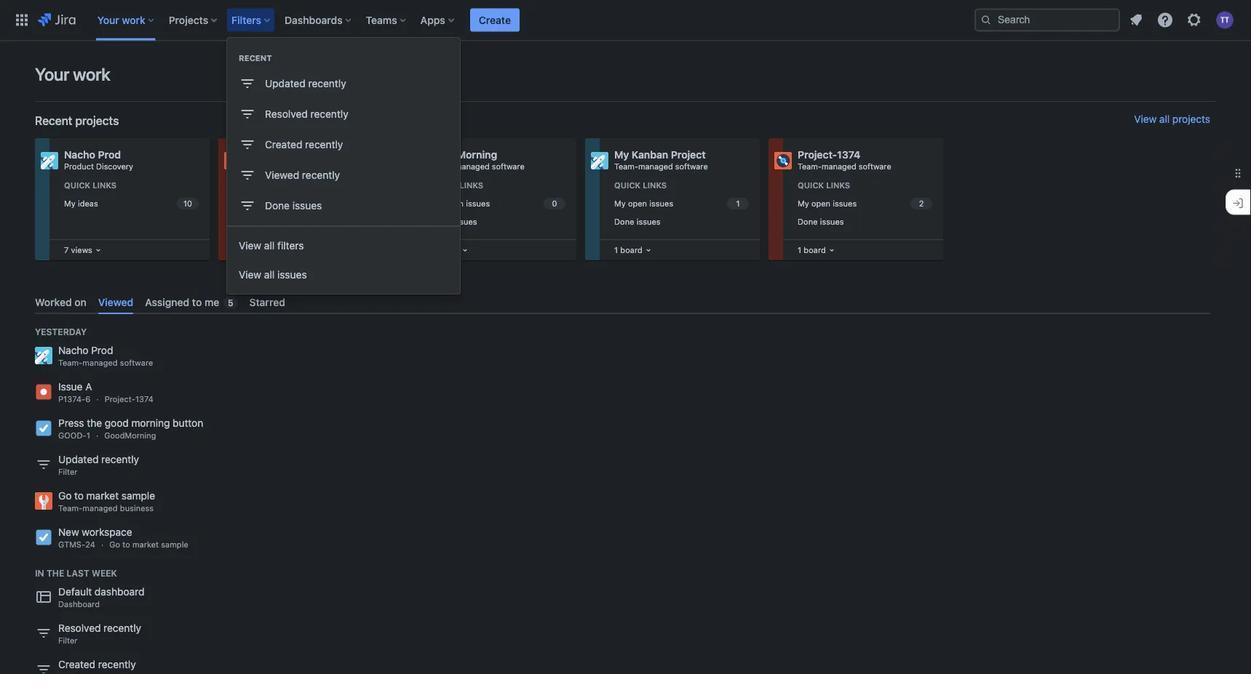 Task type: describe. For each thing, give the bounding box(es) containing it.
0 vertical spatial go
[[248, 149, 261, 161]]

6
[[85, 395, 91, 405]]

banner containing your work
[[0, 0, 1252, 41]]

1 vertical spatial your
[[35, 64, 69, 84]]

recent for recent
[[239, 54, 272, 63]]

open for my
[[628, 199, 647, 208]]

done issues for project-
[[798, 217, 844, 226]]

viewed for viewed
[[98, 296, 133, 308]]

dashboards
[[285, 14, 343, 26]]

all for projects
[[1160, 113, 1170, 125]]

7 views button
[[61, 242, 104, 258]]

updated for updated recently filter
[[58, 454, 99, 466]]

3 links from the left
[[459, 181, 484, 190]]

yesterday
[[35, 327, 87, 337]]

all for filters
[[264, 240, 275, 252]]

apps
[[421, 14, 445, 26]]

good
[[105, 418, 129, 430]]

nacho for nacho prod product discovery
[[64, 149, 95, 161]]

work inside popup button
[[122, 14, 145, 26]]

view all issues
[[239, 269, 307, 281]]

my for my kanban project
[[614, 199, 626, 208]]

sample inside new workspace gtms-24 · go to market sample
[[161, 541, 188, 550]]

me
[[205, 296, 219, 308]]

my for project-1374
[[798, 199, 809, 208]]

resolved recently link
[[227, 99, 460, 130]]

my open issues for project-
[[798, 199, 857, 208]]

· inside press the good morning button good-1 · goodmorning
[[96, 432, 98, 441]]

0 vertical spatial go to market sample team-managed business
[[248, 149, 348, 171]]

my down goodmorning team-managed software
[[431, 199, 442, 208]]

team- inside project-1374 team-managed software
[[798, 162, 822, 171]]

new
[[58, 527, 79, 539]]

apps button
[[416, 8, 460, 32]]

on
[[74, 296, 86, 308]]

1 board for project
[[614, 245, 643, 255]]

my inside my kanban project team-managed software
[[614, 149, 629, 161]]

done issues link for my kanban project
[[612, 214, 751, 230]]

managed inside nacho prod team-managed software
[[83, 359, 118, 368]]

1 inside press the good morning button good-1 · goodmorning
[[86, 432, 90, 441]]

quick for nacho
[[64, 181, 90, 190]]

quick links for my
[[614, 181, 667, 190]]

2 horizontal spatial sample
[[313, 149, 348, 161]]

1 board image from the left
[[459, 245, 471, 256]]

quick for project-
[[798, 181, 824, 190]]

filters button
[[227, 8, 276, 32]]

project- inside project-1374 team-managed software
[[798, 149, 837, 161]]

board for team-
[[804, 245, 826, 255]]

done for my
[[614, 217, 634, 226]]

0 horizontal spatial projects
[[75, 114, 119, 128]]

in
[[35, 569, 44, 579]]

settings image
[[1186, 11, 1203, 29]]

recent projects
[[35, 114, 119, 128]]

to inside tab list
[[192, 296, 202, 308]]

1 board button for project
[[612, 242, 654, 258]]

quick for go
[[248, 181, 274, 190]]

default
[[58, 587, 92, 599]]

good-
[[58, 432, 86, 441]]

button
[[173, 418, 203, 430]]

1 for project-1374
[[798, 245, 802, 255]]

updated recently link
[[227, 68, 460, 99]]

recently inside resolved recently link
[[311, 108, 349, 120]]

to down updated recently filter
[[74, 490, 84, 502]]

views
[[71, 245, 92, 255]]

assigned to me
[[145, 296, 219, 308]]

recently inside resolved recently filter
[[104, 623, 141, 635]]

projects button
[[164, 8, 223, 32]]

open for go
[[261, 199, 280, 208]]

view all projects link
[[1134, 113, 1211, 128]]

updated recently
[[265, 78, 346, 90]]

view all projects
[[1134, 113, 1211, 125]]

goodmorning team-managed software
[[431, 149, 525, 171]]

done for project-
[[798, 217, 818, 226]]

kanban
[[632, 149, 668, 161]]

dashboard
[[58, 600, 100, 610]]

worked on
[[35, 296, 86, 308]]

teams
[[366, 14, 397, 26]]

board for project
[[621, 245, 643, 255]]

24
[[85, 541, 95, 550]]

viewed for viewed recently
[[265, 169, 299, 181]]

starred
[[249, 296, 285, 308]]

create button
[[470, 8, 520, 32]]

view for view all filters
[[239, 240, 261, 252]]

0 horizontal spatial created
[[58, 659, 95, 671]]

1 vertical spatial your work
[[35, 64, 110, 84]]

new workspace gtms-24 · go to market sample
[[58, 527, 188, 550]]

updated for updated recently
[[265, 78, 306, 90]]

open for project-
[[812, 199, 831, 208]]

done issues down viewed recently
[[265, 200, 322, 212]]

project-1374 team-managed software
[[798, 149, 892, 171]]

tab list containing worked on
[[29, 290, 1217, 315]]

resolved recently filter
[[58, 623, 141, 646]]

project
[[671, 149, 706, 161]]

discovery
[[96, 162, 133, 171]]

my open issues link for project-1374
[[795, 196, 935, 212]]

links for my
[[643, 181, 667, 190]]

recently inside updated recently link
[[308, 78, 346, 90]]

team- inside nacho prod team-managed software
[[58, 359, 83, 368]]

help image
[[1157, 11, 1174, 29]]

nacho for nacho prod team-managed software
[[58, 345, 88, 357]]

managed inside my kanban project team-managed software
[[638, 162, 673, 171]]

1 vertical spatial sample
[[121, 490, 155, 502]]

filters
[[277, 240, 304, 252]]

gtms-
[[58, 541, 85, 550]]

project- inside the issue a p1374-6 · project-1374
[[105, 395, 135, 405]]

morning
[[131, 418, 170, 430]]

product
[[64, 162, 94, 171]]

viewed recently
[[265, 169, 340, 181]]

1 board button for team-
[[795, 242, 838, 258]]

worked
[[35, 296, 72, 308]]

your work button
[[93, 8, 160, 32]]

5
[[228, 298, 233, 308]]

updated recently filter
[[58, 454, 139, 477]]

my open issues link for go to market sample
[[245, 196, 384, 212]]

my open issues for my
[[614, 199, 674, 208]]

the for last
[[47, 569, 64, 579]]

goodmorning inside goodmorning team-managed software
[[431, 149, 497, 161]]

2 my open issues link from the left
[[428, 196, 568, 212]]

managed inside project-1374 team-managed software
[[822, 162, 857, 171]]

dashboards button
[[280, 8, 357, 32]]

my kanban project team-managed software
[[614, 149, 708, 171]]

quick for my
[[614, 181, 641, 190]]

view for view all issues
[[239, 269, 261, 281]]

1 horizontal spatial created
[[265, 139, 302, 151]]

my ideas link
[[61, 196, 201, 212]]

a
[[85, 381, 92, 393]]

press
[[58, 418, 84, 430]]

appswitcher icon image
[[13, 11, 31, 29]]

2 open from the left
[[445, 199, 464, 208]]

7 views
[[64, 245, 92, 255]]

your inside popup button
[[97, 14, 119, 26]]

0 vertical spatial created recently
[[265, 139, 343, 151]]

issue a p1374-6 · project-1374
[[58, 381, 154, 405]]

goodmorning inside press the good morning button good-1 · goodmorning
[[104, 432, 156, 441]]

done issues for my
[[614, 217, 661, 226]]

quick links for nacho
[[64, 181, 117, 190]]



Task type: vqa. For each thing, say whether or not it's contained in the screenshot.
'filter' related to Resolved recently
yes



Task type: locate. For each thing, give the bounding box(es) containing it.
0 vertical spatial your
[[97, 14, 119, 26]]

view for view all projects
[[1134, 113, 1157, 125]]

1 horizontal spatial market
[[132, 541, 159, 550]]

1 vertical spatial business
[[120, 504, 154, 514]]

3 quick from the left
[[431, 181, 457, 190]]

1 1 board button from the left
[[612, 242, 654, 258]]

links up filters
[[276, 181, 300, 190]]

1 horizontal spatial 1374
[[837, 149, 861, 161]]

tab list
[[29, 290, 1217, 315]]

workspace
[[82, 527, 132, 539]]

done up view all filters
[[248, 217, 268, 226]]

quick down project-1374 team-managed software at top
[[798, 181, 824, 190]]

open down my kanban project team-managed software
[[628, 199, 647, 208]]

filter for resolved recently
[[58, 637, 78, 646]]

quick
[[64, 181, 90, 190], [248, 181, 274, 190], [431, 181, 457, 190], [614, 181, 641, 190], [798, 181, 824, 190]]

0 vertical spatial all
[[1160, 113, 1170, 125]]

1 vertical spatial view
[[239, 240, 261, 252]]

work
[[122, 14, 145, 26], [73, 64, 110, 84]]

0 vertical spatial your work
[[97, 14, 145, 26]]

the
[[87, 418, 102, 430], [47, 569, 64, 579]]

board image for 1374
[[826, 245, 838, 256]]

1 horizontal spatial board
[[804, 245, 826, 255]]

to down workspace
[[122, 541, 130, 550]]

prod up a
[[91, 345, 113, 357]]

press the good morning button good-1 · goodmorning
[[58, 418, 203, 441]]

my left ideas
[[64, 199, 76, 208]]

1 horizontal spatial sample
[[161, 541, 188, 550]]

the right in
[[47, 569, 64, 579]]

· right 24 at the bottom of the page
[[101, 541, 104, 550]]

links
[[93, 181, 117, 190], [276, 181, 300, 190], [459, 181, 484, 190], [643, 181, 667, 190], [826, 181, 850, 190]]

0 vertical spatial updated
[[265, 78, 306, 90]]

view inside view all issues link
[[239, 269, 261, 281]]

my open issues link down goodmorning team-managed software
[[428, 196, 568, 212]]

done down viewed recently
[[265, 200, 290, 212]]

viewed down resolved recently
[[265, 169, 299, 181]]

1 vertical spatial created recently
[[58, 659, 136, 671]]

my open issues link
[[245, 196, 384, 212], [428, 196, 568, 212], [612, 196, 751, 212], [795, 196, 935, 212]]

· for a
[[96, 395, 99, 405]]

4 open from the left
[[812, 199, 831, 208]]

open down project-1374 team-managed software at top
[[812, 199, 831, 208]]

0 horizontal spatial recent
[[35, 114, 72, 128]]

open
[[261, 199, 280, 208], [445, 199, 464, 208], [628, 199, 647, 208], [812, 199, 831, 208]]

last
[[67, 569, 89, 579]]

nacho inside nacho prod team-managed software
[[58, 345, 88, 357]]

prod for nacho prod team-managed software
[[91, 345, 113, 357]]

projects
[[1173, 113, 1211, 125], [75, 114, 119, 128]]

done down project-1374 team-managed software at top
[[798, 217, 818, 226]]

2 board image from the left
[[643, 245, 654, 256]]

view inside view all projects link
[[1134, 113, 1157, 125]]

primary element
[[9, 0, 975, 40]]

my open issues down project-1374 team-managed software at top
[[798, 199, 857, 208]]

my open issues down my kanban project team-managed software
[[614, 199, 674, 208]]

links down project-1374 team-managed software at top
[[826, 181, 850, 190]]

0 vertical spatial project-
[[798, 149, 837, 161]]

1 board button
[[612, 242, 654, 258], [795, 242, 838, 258]]

1 horizontal spatial goodmorning
[[431, 149, 497, 161]]

resolved inside resolved recently filter
[[58, 623, 101, 635]]

ideas
[[78, 199, 98, 208]]

my left kanban
[[614, 149, 629, 161]]

1 horizontal spatial recent
[[239, 54, 272, 63]]

to up viewed recently
[[264, 149, 274, 161]]

1 board from the left
[[621, 245, 643, 255]]

done issues for go
[[248, 217, 294, 226]]

2 quick from the left
[[248, 181, 274, 190]]

1 quick from the left
[[64, 181, 90, 190]]

1 links from the left
[[93, 181, 117, 190]]

0 horizontal spatial 1
[[86, 432, 90, 441]]

my down my kanban project team-managed software
[[614, 199, 626, 208]]

open down goodmorning team-managed software
[[445, 199, 464, 208]]

1374 inside project-1374 team-managed software
[[837, 149, 861, 161]]

board image
[[92, 245, 104, 256], [826, 245, 838, 256]]

3 quick links from the left
[[431, 181, 484, 190]]

recently inside viewed recently link
[[302, 169, 340, 181]]

managed
[[272, 162, 306, 171], [455, 162, 490, 171], [638, 162, 673, 171], [822, 162, 857, 171], [83, 359, 118, 368], [83, 504, 118, 514]]

done down kanban
[[614, 217, 634, 226]]

my up view all filters
[[248, 199, 259, 208]]

view all issues link
[[227, 261, 460, 290]]

1 my open issues from the left
[[248, 199, 307, 208]]

1 vertical spatial prod
[[91, 345, 113, 357]]

prod inside nacho prod team-managed software
[[91, 345, 113, 357]]

view
[[1134, 113, 1157, 125], [239, 240, 261, 252], [239, 269, 261, 281]]

all inside view all issues link
[[264, 269, 275, 281]]

done issues link up filters
[[245, 214, 384, 230]]

0 horizontal spatial work
[[73, 64, 110, 84]]

0 vertical spatial business
[[309, 162, 342, 171]]

2 vertical spatial view
[[239, 269, 261, 281]]

created up viewed recently
[[265, 139, 302, 151]]

1 board
[[614, 245, 643, 255], [798, 245, 826, 255]]

done issues link down project-1374 team-managed software at top
[[795, 214, 935, 230]]

2 vertical spatial go
[[109, 541, 120, 550]]

business up new workspace gtms-24 · go to market sample
[[120, 504, 154, 514]]

0 horizontal spatial the
[[47, 569, 64, 579]]

created down resolved recently filter
[[58, 659, 95, 671]]

business down resolved recently link
[[309, 162, 342, 171]]

quick links down goodmorning team-managed software
[[431, 181, 484, 190]]

0 vertical spatial goodmorning
[[431, 149, 497, 161]]

2 board image from the left
[[826, 245, 838, 256]]

work left projects
[[122, 14, 145, 26]]

recent down filters dropdown button
[[239, 54, 272, 63]]

1 vertical spatial nacho
[[58, 345, 88, 357]]

my open issues link down project-1374 team-managed software at top
[[795, 196, 935, 212]]

team-
[[248, 162, 272, 171], [431, 162, 455, 171], [614, 162, 638, 171], [798, 162, 822, 171], [58, 359, 83, 368], [58, 504, 83, 514]]

board image inside dropdown button
[[643, 245, 654, 256]]

done for go
[[248, 217, 268, 226]]

filter down 'dashboard'
[[58, 637, 78, 646]]

quick up view all filters
[[248, 181, 274, 190]]

quick links up ideas
[[64, 181, 117, 190]]

0 horizontal spatial project-
[[105, 395, 135, 405]]

0 vertical spatial created
[[265, 139, 302, 151]]

quick links for project-
[[798, 181, 850, 190]]

quick up my ideas
[[64, 181, 90, 190]]

links for go
[[276, 181, 300, 190]]

created recently link
[[227, 130, 460, 160], [29, 652, 1217, 675]]

1 horizontal spatial projects
[[1173, 113, 1211, 125]]

0 vertical spatial created recently link
[[227, 130, 460, 160]]

updated up resolved recently
[[265, 78, 306, 90]]

software
[[492, 162, 525, 171], [675, 162, 708, 171], [859, 162, 892, 171], [120, 359, 153, 368]]

market up dashboard at left bottom
[[132, 541, 159, 550]]

0 horizontal spatial resolved
[[58, 623, 101, 635]]

your work
[[97, 14, 145, 26], [35, 64, 110, 84]]

0 horizontal spatial go
[[58, 490, 72, 502]]

all for issues
[[264, 269, 275, 281]]

done issues link down goodmorning team-managed software
[[428, 214, 568, 230]]

quick links up view all filters
[[248, 181, 300, 190]]

work up 'recent projects'
[[73, 64, 110, 84]]

team- inside my kanban project team-managed software
[[614, 162, 638, 171]]

1 horizontal spatial work
[[122, 14, 145, 26]]

done issues down project-1374 team-managed software at top
[[798, 217, 844, 226]]

resolved
[[265, 108, 308, 120], [58, 623, 101, 635]]

0 vertical spatial market
[[276, 149, 310, 161]]

2 board from the left
[[804, 245, 826, 255]]

1 vertical spatial viewed
[[98, 296, 133, 308]]

links for project-
[[826, 181, 850, 190]]

0 horizontal spatial created recently
[[58, 659, 136, 671]]

2 filter from the top
[[58, 637, 78, 646]]

the for good
[[87, 418, 102, 430]]

assigned
[[145, 296, 189, 308]]

1 vertical spatial project-
[[105, 395, 135, 405]]

1 horizontal spatial your
[[97, 14, 119, 26]]

0 horizontal spatial sample
[[121, 490, 155, 502]]

recent
[[239, 54, 272, 63], [35, 114, 72, 128]]

recently
[[308, 78, 346, 90], [311, 108, 349, 120], [305, 139, 343, 151], [302, 169, 340, 181], [101, 454, 139, 466], [104, 623, 141, 635], [98, 659, 136, 671]]

0 vertical spatial resolved
[[265, 108, 308, 120]]

1 vertical spatial go to market sample team-managed business
[[58, 490, 155, 514]]

quick down kanban
[[614, 181, 641, 190]]

4 links from the left
[[643, 181, 667, 190]]

viewed
[[265, 169, 299, 181], [98, 296, 133, 308]]

links down discovery
[[93, 181, 117, 190]]

0 horizontal spatial your
[[35, 64, 69, 84]]

to left me
[[192, 296, 202, 308]]

viewed recently link
[[227, 160, 460, 191]]

open up view all filters
[[261, 199, 280, 208]]

nacho inside nacho prod product discovery
[[64, 149, 95, 161]]

resolved down updated recently
[[265, 108, 308, 120]]

board image inside 7 views dropdown button
[[92, 245, 104, 256]]

resolved recently
[[265, 108, 349, 120]]

2 links from the left
[[276, 181, 300, 190]]

1 horizontal spatial board image
[[643, 245, 654, 256]]

my ideas
[[64, 199, 98, 208]]

the inside press the good morning button good-1 · goodmorning
[[87, 418, 102, 430]]

search image
[[981, 14, 992, 26]]

the left the 'good'
[[87, 418, 102, 430]]

1 horizontal spatial board image
[[826, 245, 838, 256]]

nacho up product
[[64, 149, 95, 161]]

recent for recent projects
[[35, 114, 72, 128]]

business
[[309, 162, 342, 171], [120, 504, 154, 514]]

filter for updated recently
[[58, 468, 78, 477]]

my open issues for go
[[248, 199, 307, 208]]

your profile and settings image
[[1217, 11, 1234, 29]]

1374 inside the issue a p1374-6 · project-1374
[[135, 395, 154, 405]]

resolved for resolved recently filter
[[58, 623, 101, 635]]

software inside project-1374 team-managed software
[[859, 162, 892, 171]]

market up viewed recently
[[276, 149, 310, 161]]

your
[[97, 14, 119, 26], [35, 64, 69, 84]]

create
[[479, 14, 511, 26]]

my open issues down goodmorning team-managed software
[[431, 199, 490, 208]]

1 horizontal spatial viewed
[[265, 169, 299, 181]]

0 horizontal spatial updated
[[58, 454, 99, 466]]

your work left projects
[[97, 14, 145, 26]]

in the last week
[[35, 569, 117, 579]]

done issues link for go to market sample
[[245, 214, 384, 230]]

dashboard
[[95, 587, 144, 599]]

1 vertical spatial updated
[[58, 454, 99, 466]]

view all filters link
[[227, 232, 460, 261]]

nacho prod team-managed software
[[58, 345, 153, 368]]

created recently
[[265, 139, 343, 151], [58, 659, 136, 671]]

updated inside updated recently filter
[[58, 454, 99, 466]]

nacho prod product discovery
[[64, 149, 133, 171]]

1 my open issues link from the left
[[245, 196, 384, 212]]

my down project-1374 team-managed software at top
[[798, 199, 809, 208]]

week
[[92, 569, 117, 579]]

viewed right the on
[[98, 296, 133, 308]]

board image
[[459, 245, 471, 256], [643, 245, 654, 256]]

filter inside updated recently filter
[[58, 468, 78, 477]]

nacho
[[64, 149, 95, 161], [58, 345, 88, 357]]

0 vertical spatial the
[[87, 418, 102, 430]]

team- inside goodmorning team-managed software
[[431, 162, 455, 171]]

view inside view all filters link
[[239, 240, 261, 252]]

go to market sample team-managed business up workspace
[[58, 490, 155, 514]]

resolved for resolved recently
[[265, 108, 308, 120]]

quick links for go
[[248, 181, 300, 190]]

1 vertical spatial created recently link
[[29, 652, 1217, 675]]

my open issues link for my kanban project
[[612, 196, 751, 212]]

1 horizontal spatial resolved
[[265, 108, 308, 120]]

2 horizontal spatial market
[[276, 149, 310, 161]]

all inside view all projects link
[[1160, 113, 1170, 125]]

0 vertical spatial viewed
[[265, 169, 299, 181]]

software inside my kanban project team-managed software
[[675, 162, 708, 171]]

0 vertical spatial sample
[[313, 149, 348, 161]]

2 1 board button from the left
[[795, 242, 838, 258]]

created recently down resolved recently filter
[[58, 659, 136, 671]]

2 vertical spatial market
[[132, 541, 159, 550]]

links down goodmorning team-managed software
[[459, 181, 484, 190]]

my open issues link down viewed recently
[[245, 196, 384, 212]]

done issues
[[265, 200, 322, 212], [248, 217, 294, 226], [431, 217, 477, 226], [614, 217, 661, 226], [798, 217, 844, 226]]

prod up discovery
[[98, 149, 121, 161]]

done
[[265, 200, 290, 212], [248, 217, 268, 226], [431, 217, 451, 226], [614, 217, 634, 226], [798, 217, 818, 226]]

5 links from the left
[[826, 181, 850, 190]]

market down updated recently filter
[[86, 490, 119, 502]]

view all filters
[[239, 240, 304, 252]]

0 horizontal spatial board
[[621, 245, 643, 255]]

done issues down my kanban project team-managed software
[[614, 217, 661, 226]]

4 my open issues from the left
[[798, 199, 857, 208]]

3 my open issues from the left
[[614, 199, 674, 208]]

· for workspace
[[101, 541, 104, 550]]

0 horizontal spatial goodmorning
[[104, 432, 156, 441]]

project-
[[798, 149, 837, 161], [105, 395, 135, 405]]

Search field
[[975, 8, 1120, 32]]

1 1 board from the left
[[614, 245, 643, 255]]

1 vertical spatial the
[[47, 569, 64, 579]]

default dashboard dashboard
[[58, 587, 144, 610]]

1 vertical spatial 1374
[[135, 395, 154, 405]]

prod inside nacho prod product discovery
[[98, 149, 121, 161]]

0 horizontal spatial board image
[[92, 245, 104, 256]]

quick links down kanban
[[614, 181, 667, 190]]

2 1 board from the left
[[798, 245, 826, 255]]

software inside nacho prod team-managed software
[[120, 359, 153, 368]]

go to market sample team-managed business
[[248, 149, 348, 171], [58, 490, 155, 514]]

4 my open issues link from the left
[[795, 196, 935, 212]]

1 horizontal spatial project-
[[798, 149, 837, 161]]

p1374-
[[58, 395, 85, 405]]

3 open from the left
[[628, 199, 647, 208]]

1 board for team-
[[798, 245, 826, 255]]

board image for prod
[[92, 245, 104, 256]]

0 horizontal spatial 1374
[[135, 395, 154, 405]]

· right 6
[[96, 395, 99, 405]]

done issues link up view all filters link in the top left of the page
[[227, 191, 460, 221]]

1 vertical spatial work
[[73, 64, 110, 84]]

filter down good-
[[58, 468, 78, 477]]

my open issues down viewed recently
[[248, 199, 307, 208]]

0 vertical spatial view
[[1134, 113, 1157, 125]]

1 vertical spatial market
[[86, 490, 119, 502]]

·
[[96, 395, 99, 405], [96, 432, 98, 441], [101, 541, 104, 550]]

1
[[614, 245, 618, 255], [798, 245, 802, 255], [86, 432, 90, 441]]

market inside new workspace gtms-24 · go to market sample
[[132, 541, 159, 550]]

done issues link for project-1374
[[795, 214, 935, 230]]

all inside view all filters link
[[264, 240, 275, 252]]

0 vertical spatial prod
[[98, 149, 121, 161]]

0 horizontal spatial go to market sample team-managed business
[[58, 490, 155, 514]]

1 horizontal spatial 1 board button
[[795, 242, 838, 258]]

recent up product
[[35, 114, 72, 128]]

viewed inside tab list
[[98, 296, 133, 308]]

filters
[[232, 14, 261, 26]]

done issues link down my kanban project team-managed software
[[612, 214, 751, 230]]

0 vertical spatial ·
[[96, 395, 99, 405]]

your work inside popup button
[[97, 14, 145, 26]]

· inside the issue a p1374-6 · project-1374
[[96, 395, 99, 405]]

0 horizontal spatial 1 board
[[614, 245, 643, 255]]

go
[[248, 149, 261, 161], [58, 490, 72, 502], [109, 541, 120, 550]]

created
[[265, 139, 302, 151], [58, 659, 95, 671]]

go inside new workspace gtms-24 · go to market sample
[[109, 541, 120, 550]]

4 quick from the left
[[614, 181, 641, 190]]

2 my open issues from the left
[[431, 199, 490, 208]]

0 vertical spatial nacho
[[64, 149, 95, 161]]

1 horizontal spatial created recently
[[265, 139, 343, 151]]

3 my open issues link from the left
[[612, 196, 751, 212]]

2 horizontal spatial go
[[248, 149, 261, 161]]

jira image
[[38, 11, 76, 29], [38, 11, 76, 29]]

1 filter from the top
[[58, 468, 78, 477]]

managed inside goodmorning team-managed software
[[455, 162, 490, 171]]

1 horizontal spatial go to market sample team-managed business
[[248, 149, 348, 171]]

1 vertical spatial recent
[[35, 114, 72, 128]]

banner
[[0, 0, 1252, 41]]

resolved down 'dashboard'
[[58, 623, 101, 635]]

1374
[[837, 149, 861, 161], [135, 395, 154, 405]]

my for go to market sample
[[248, 199, 259, 208]]

done down goodmorning team-managed software
[[431, 217, 451, 226]]

0 vertical spatial work
[[122, 14, 145, 26]]

updated
[[265, 78, 306, 90], [58, 454, 99, 466]]

2 vertical spatial ·
[[101, 541, 104, 550]]

1 horizontal spatial updated
[[265, 78, 306, 90]]

my open issues
[[248, 199, 307, 208], [431, 199, 490, 208], [614, 199, 674, 208], [798, 199, 857, 208]]

1 horizontal spatial go
[[109, 541, 120, 550]]

0 vertical spatial 1374
[[837, 149, 861, 161]]

5 quick links from the left
[[798, 181, 850, 190]]

1 vertical spatial go
[[58, 490, 72, 502]]

1 board image from the left
[[92, 245, 104, 256]]

done issues down goodmorning team-managed software
[[431, 217, 477, 226]]

1 horizontal spatial business
[[309, 162, 342, 171]]

1 quick links from the left
[[64, 181, 117, 190]]

issues
[[283, 199, 307, 208], [466, 199, 490, 208], [650, 199, 674, 208], [833, 199, 857, 208], [293, 200, 322, 212], [270, 217, 294, 226], [453, 217, 477, 226], [637, 217, 661, 226], [820, 217, 844, 226], [277, 269, 307, 281]]

filter inside resolved recently filter
[[58, 637, 78, 646]]

filter
[[58, 468, 78, 477], [58, 637, 78, 646]]

software inside goodmorning team-managed software
[[492, 162, 525, 171]]

0 horizontal spatial 1 board button
[[612, 242, 654, 258]]

issue
[[58, 381, 83, 393]]

0 horizontal spatial viewed
[[98, 296, 133, 308]]

2 vertical spatial sample
[[161, 541, 188, 550]]

my open issues link down my kanban project team-managed software
[[612, 196, 751, 212]]

1 horizontal spatial 1 board
[[798, 245, 826, 255]]

1 vertical spatial created
[[58, 659, 95, 671]]

to inside new workspace gtms-24 · go to market sample
[[122, 541, 130, 550]]

2 quick links from the left
[[248, 181, 300, 190]]

7
[[64, 245, 69, 255]]

your work up 'recent projects'
[[35, 64, 110, 84]]

my for nacho prod
[[64, 199, 76, 208]]

· inside new workspace gtms-24 · go to market sample
[[101, 541, 104, 550]]

1 vertical spatial filter
[[58, 637, 78, 646]]

1 open from the left
[[261, 199, 280, 208]]

nacho down yesterday
[[58, 345, 88, 357]]

teams button
[[362, 8, 412, 32]]

projects
[[169, 14, 208, 26]]

prod for nacho prod product discovery
[[98, 149, 121, 161]]

go to market sample team-managed business down resolved recently
[[248, 149, 348, 171]]

2 horizontal spatial 1
[[798, 245, 802, 255]]

2 vertical spatial all
[[264, 269, 275, 281]]

1 vertical spatial ·
[[96, 432, 98, 441]]

updated inside updated recently link
[[265, 78, 306, 90]]

quick links down project-1374 team-managed software at top
[[798, 181, 850, 190]]

0 horizontal spatial market
[[86, 490, 119, 502]]

links for nacho
[[93, 181, 117, 190]]

1 for my kanban project
[[614, 245, 618, 255]]

to
[[264, 149, 274, 161], [192, 296, 202, 308], [74, 490, 84, 502], [122, 541, 130, 550]]

quick links
[[64, 181, 117, 190], [248, 181, 300, 190], [431, 181, 484, 190], [614, 181, 667, 190], [798, 181, 850, 190]]

done issues up view all filters
[[248, 217, 294, 226]]

created recently up viewed recently
[[265, 139, 343, 151]]

5 quick from the left
[[798, 181, 824, 190]]

· right good-
[[96, 432, 98, 441]]

0 vertical spatial recent
[[239, 54, 272, 63]]

4 quick links from the left
[[614, 181, 667, 190]]

0 horizontal spatial business
[[120, 504, 154, 514]]

recently inside updated recently filter
[[101, 454, 139, 466]]

notifications image
[[1128, 11, 1145, 29]]

updated down good-
[[58, 454, 99, 466]]

links down my kanban project team-managed software
[[643, 181, 667, 190]]

quick down goodmorning team-managed software
[[431, 181, 457, 190]]



